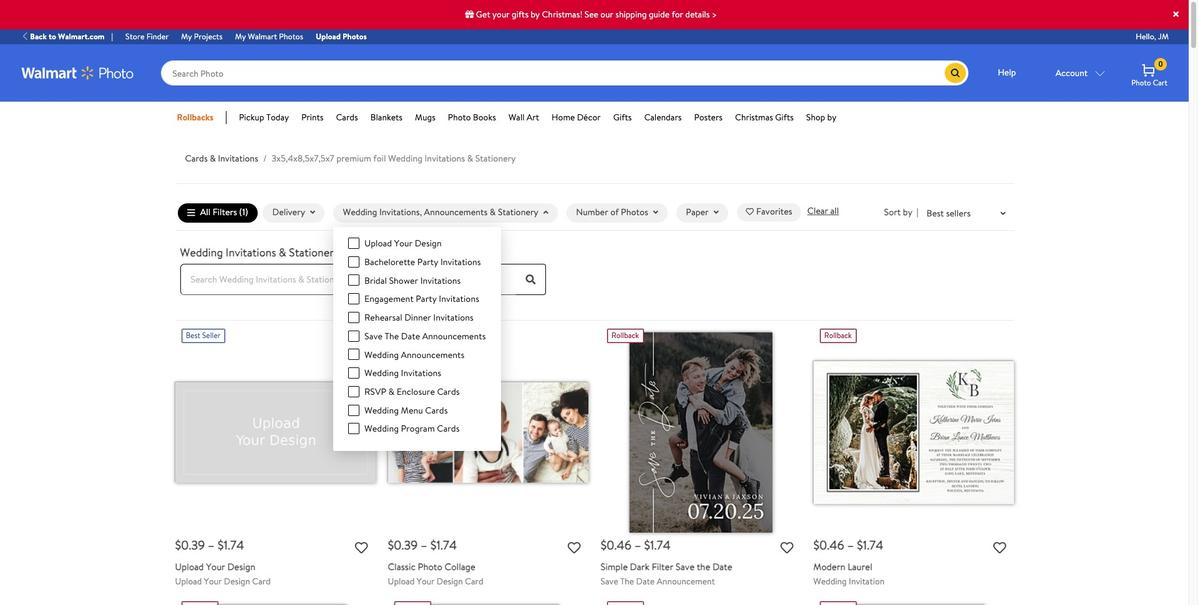 Task type: describe. For each thing, give the bounding box(es) containing it.
your for upload
[[204, 575, 222, 588]]

books
[[473, 111, 496, 124]]

all filters (1)
[[200, 206, 248, 219]]

store finder link
[[119, 31, 175, 43]]

enclosure
[[397, 386, 435, 398]]

invitations down 'mugs' 'link'
[[425, 152, 465, 165]]

1 for photo
[[437, 537, 441, 554]]

2 vertical spatial stationery
[[289, 245, 340, 260]]

foil
[[374, 152, 386, 165]]

best seller
[[186, 330, 221, 341]]

upload photos
[[316, 31, 367, 42]]

projects
[[194, 31, 223, 42]]

0 vertical spatial |
[[111, 31, 113, 42]]

wedding inside modern laurel wedding invitation
[[814, 575, 847, 588]]

posters
[[695, 111, 723, 124]]

help
[[998, 66, 1016, 79]]

clear
[[808, 205, 829, 217]]

angle down image for number
[[654, 209, 659, 217]]

all
[[831, 205, 839, 217]]

0 vertical spatial cards
[[437, 386, 460, 398]]

favorite this design image for $ 0 . 46 – $ 1 . 74
[[781, 543, 794, 556]]

invitations down pickup
[[218, 152, 258, 165]]

rollback for simple
[[612, 330, 639, 341]]

announcement
[[657, 575, 715, 588]]

sellers
[[947, 207, 971, 220]]

upload your design upload your design card
[[175, 561, 271, 588]]

my for my projects
[[181, 31, 192, 42]]

& down rollbacks link
[[210, 152, 216, 165]]

invitations down (1) at the left of page
[[226, 245, 276, 260]]

your for upload
[[394, 237, 413, 250]]

favorite this design image for $ 0 . 46 – $ 1 . 74
[[994, 543, 1007, 556]]

& right announcements
[[490, 206, 496, 219]]

blankets
[[371, 111, 403, 124]]

1 gifts from the left
[[614, 111, 632, 124]]

– for your
[[208, 537, 215, 554]]

engagement
[[365, 293, 414, 305]]

posters link
[[695, 111, 723, 124]]

bridal
[[365, 274, 387, 287]]

6 $ from the left
[[644, 537, 651, 554]]

dinner
[[405, 312, 431, 324]]

wall art link
[[509, 111, 539, 124]]

best sellers
[[927, 207, 971, 220]]

finder
[[147, 31, 169, 42]]

photos for my walmart photos
[[279, 31, 303, 42]]

favorite this design image for $ 0 . 39 – $ 1 . 74
[[355, 543, 368, 556]]

pickup today
[[239, 111, 289, 124]]

best for best sellers
[[927, 207, 944, 220]]

see
[[585, 8, 599, 21]]

the
[[621, 575, 634, 588]]

home
[[552, 111, 575, 124]]

74 for laurel
[[870, 537, 884, 554]]

rsvp
[[365, 386, 387, 398]]

for
[[672, 8, 684, 21]]

clear all link
[[808, 205, 839, 218]]

0 for classic photo collage
[[394, 537, 402, 554]]

shop
[[807, 111, 826, 124]]

rehearsal
[[365, 312, 403, 324]]

39 for classic
[[404, 537, 418, 554]]

home décor
[[552, 111, 601, 124]]

hello,
[[1136, 31, 1157, 42]]

$ 0 . 46 – $ 1 . 74 for laurel
[[814, 537, 884, 554]]

the inside simple dark filter save the date save the date announcement
[[697, 561, 711, 574]]

8 . from the left
[[868, 537, 870, 554]]

5 $ from the left
[[601, 537, 607, 554]]

0 vertical spatial by
[[531, 8, 540, 21]]

0 vertical spatial party
[[418, 256, 439, 268]]

décor
[[577, 111, 601, 124]]

upload your design bachelorette party invitations bridal shower invitations engagement party invitations rehearsal dinner invitations save the date announcements wedding announcements wedding invitations rsvp & enclosure cards wedding menu cards wedding program cards
[[365, 237, 486, 435]]

favorites
[[757, 206, 793, 218]]

photo inside classic photo collage upload your design card
[[418, 561, 443, 574]]

seller
[[202, 330, 221, 341]]

blankets link
[[371, 111, 403, 124]]

1 vertical spatial date
[[637, 575, 655, 588]]

3 . from the left
[[402, 537, 404, 554]]

4 . from the left
[[441, 537, 443, 554]]

1 vertical spatial party
[[416, 293, 437, 305]]

6 . from the left
[[655, 537, 657, 554]]

& down photo books link
[[467, 152, 473, 165]]

paper button
[[677, 203, 729, 223]]

store finder
[[126, 31, 169, 42]]

$ 0 . 39 – $ 1 . 74 for photo
[[388, 537, 457, 554]]

sort-select element
[[885, 206, 919, 220]]

back arrow image
[[21, 32, 30, 41]]

74 for your
[[230, 537, 244, 554]]

simple dark filter save the date save the date announcement
[[601, 561, 733, 588]]

shop by link
[[807, 111, 837, 124]]

pickup
[[239, 111, 264, 124]]

cart
[[1154, 77, 1168, 88]]

5 . from the left
[[615, 537, 617, 554]]

rollbacks link
[[177, 111, 227, 124]]

invitation
[[849, 575, 885, 588]]

2 . from the left
[[228, 537, 230, 554]]

wedding invitations & stationery (615)
[[180, 245, 366, 260]]

– for photo
[[421, 537, 428, 554]]

angle down image
[[714, 209, 719, 217]]

christmas
[[735, 111, 774, 124]]

to
[[49, 31, 56, 42]]

1 vertical spatial cards
[[425, 404, 448, 417]]

filter
[[652, 561, 674, 574]]

2 vertical spatial cards
[[437, 423, 460, 435]]

Search Wedding Invitations & Stationery search field
[[180, 264, 516, 295]]

1 vertical spatial save
[[601, 575, 619, 588]]

Search Photo text field
[[161, 61, 945, 86]]

my projects
[[181, 31, 223, 42]]

0 vertical spatial stationery
[[476, 152, 516, 165]]

card for design
[[252, 575, 271, 588]]

simple
[[601, 561, 628, 574]]

account button
[[1042, 61, 1120, 86]]

delivery button
[[263, 203, 325, 223]]

shipping
[[616, 8, 647, 21]]

today
[[266, 111, 289, 124]]

jm
[[1159, 31, 1169, 42]]

4 $ from the left
[[431, 537, 437, 554]]

clear all
[[808, 205, 839, 217]]

number
[[576, 206, 609, 219]]

2 gifts from the left
[[776, 111, 794, 124]]

3x5,4x8,5x7,5x7
[[272, 152, 334, 165]]

photo cart
[[1132, 77, 1168, 88]]

invitations,
[[380, 206, 422, 219]]

of
[[611, 206, 619, 219]]

walmart
[[248, 31, 277, 42]]

heart image
[[746, 208, 754, 216]]

my walmart photos
[[235, 31, 303, 42]]

menu
[[401, 404, 423, 417]]

4 wedding from the top
[[365, 423, 399, 435]]

1 . from the left
[[189, 537, 191, 554]]

1 for dark
[[651, 537, 655, 554]]

wedding right foil
[[388, 152, 423, 165]]

design for upload your design
[[224, 575, 250, 588]]

46 for modern
[[830, 537, 845, 554]]

your for get
[[493, 8, 510, 21]]

classic
[[388, 561, 416, 574]]

– for laurel
[[848, 537, 854, 554]]

0 vertical spatial announcements
[[423, 330, 486, 343]]

back
[[30, 31, 47, 42]]

favorite this design image for $ 0 . 39 – $ 1 . 74
[[568, 543, 581, 556]]

save
[[365, 330, 383, 343]]

wall
[[509, 111, 525, 124]]

3 wedding from the top
[[365, 404, 399, 417]]

calendars
[[645, 111, 682, 124]]

3x5,4x8,5x7,5x7 premium foil wedding invitations & stationery
[[272, 152, 516, 165]]



Task type: vqa. For each thing, say whether or not it's contained in the screenshot.


Task type: locate. For each thing, give the bounding box(es) containing it.
my left projects
[[181, 31, 192, 42]]

best sellers button
[[919, 201, 1014, 225]]

date
[[401, 330, 420, 343]]

1 horizontal spatial gifts
[[776, 111, 794, 124]]

gifts link
[[614, 111, 632, 124]]

best for best seller
[[186, 330, 200, 341]]

– up the laurel on the bottom
[[848, 537, 854, 554]]

1 horizontal spatial date
[[713, 561, 733, 574]]

$ 0 . 39 – $ 1 . 74 for your
[[175, 537, 244, 554]]

1 horizontal spatial the
[[697, 561, 711, 574]]

the up announcement
[[697, 561, 711, 574]]

design
[[228, 561, 256, 574], [224, 575, 250, 588], [437, 575, 463, 588]]

1 horizontal spatial save
[[676, 561, 695, 574]]

wedding
[[365, 349, 399, 361], [365, 367, 399, 380], [365, 404, 399, 417], [365, 423, 399, 435]]

74
[[230, 537, 244, 554], [443, 537, 457, 554], [657, 537, 671, 554], [870, 537, 884, 554]]

design for classic photo collage
[[437, 575, 463, 588]]

1 favorite this design image from the left
[[568, 543, 581, 556]]

4 74 from the left
[[870, 537, 884, 554]]

invitations
[[441, 256, 481, 268], [421, 274, 461, 287], [439, 293, 480, 305], [433, 312, 474, 324], [401, 367, 442, 380]]

2 74 from the left
[[443, 537, 457, 554]]

design inside classic photo collage upload your design card
[[437, 575, 463, 588]]

art
[[527, 111, 539, 124]]

0 for simple dark filter save the date
[[607, 537, 615, 554]]

angle down image inside the delivery button
[[310, 209, 315, 217]]

angle up image
[[544, 209, 549, 217]]

photo for photo books
[[448, 111, 471, 124]]

dark
[[630, 561, 650, 574]]

paper
[[686, 206, 709, 219]]

0 horizontal spatial cards
[[185, 152, 208, 165]]

1 vertical spatial announcements
[[401, 349, 465, 361]]

0 vertical spatial cards
[[336, 111, 358, 124]]

2 my from the left
[[235, 31, 246, 42]]

0 vertical spatial photo
[[1132, 77, 1152, 88]]

cards
[[336, 111, 358, 124], [185, 152, 208, 165]]

photo left cart
[[1132, 77, 1152, 88]]

0 horizontal spatial best
[[186, 330, 200, 341]]

2 – from the left
[[421, 537, 428, 554]]

1 card from the left
[[252, 575, 271, 588]]

0 horizontal spatial photo
[[418, 561, 443, 574]]

my for my walmart photos
[[235, 31, 246, 42]]

classic photo collage upload your design card
[[388, 561, 484, 588]]

1 horizontal spatial best
[[927, 207, 944, 220]]

my left walmart
[[235, 31, 246, 42]]

date down dark
[[637, 575, 655, 588]]

laurel
[[848, 561, 873, 574]]

& right the rsvp
[[389, 386, 395, 398]]

angle down image right the of
[[654, 209, 659, 217]]

| left store
[[111, 31, 113, 42]]

1 rollback from the left
[[612, 330, 639, 341]]

× link
[[1172, 3, 1181, 24]]

2 horizontal spatial photos
[[621, 206, 649, 219]]

>
[[712, 8, 717, 21]]

1 horizontal spatial 46
[[830, 537, 845, 554]]

1 74 from the left
[[230, 537, 244, 554]]

prints link
[[302, 111, 324, 124]]

modern
[[814, 561, 846, 574]]

$ 0 . 39 – $ 1 . 74 up upload your design upload your design card
[[175, 537, 244, 554]]

1 horizontal spatial photo
[[448, 111, 471, 124]]

$ 0 . 46 – $ 1 . 74 up dark
[[601, 537, 671, 554]]

1 for your
[[224, 537, 228, 554]]

1 horizontal spatial 39
[[404, 537, 418, 554]]

7 . from the left
[[828, 537, 830, 554]]

program
[[401, 423, 435, 435]]

your for classic
[[417, 575, 435, 588]]

cards right 'prints'
[[336, 111, 358, 124]]

upload
[[365, 237, 392, 250]]

0 horizontal spatial 39
[[191, 537, 205, 554]]

0 horizontal spatial photos
[[279, 31, 303, 42]]

your
[[493, 8, 510, 21], [394, 237, 413, 250]]

photo books
[[448, 111, 496, 124]]

hello, jm
[[1136, 31, 1169, 42]]

1 $ 0 . 46 – $ 1 . 74 from the left
[[601, 537, 671, 554]]

0 horizontal spatial your
[[394, 237, 413, 250]]

0 horizontal spatial by
[[531, 8, 540, 21]]

best inside button
[[927, 207, 944, 220]]

1 up filter
[[651, 537, 655, 554]]

wedding down modern
[[814, 575, 847, 588]]

1 vertical spatial cards
[[185, 152, 208, 165]]

shower
[[389, 274, 418, 287]]

gifts
[[512, 8, 529, 21]]

& inside upload your design bachelorette party invitations bridal shower invitations engagement party invitations rehearsal dinner invitations save the date announcements wedding announcements wedding invitations rsvp & enclosure cards wedding menu cards wedding program cards
[[389, 386, 395, 398]]

card inside upload your design upload your design card
[[252, 575, 271, 588]]

announcements down date
[[401, 349, 465, 361]]

stationery down the books
[[476, 152, 516, 165]]

74 up the collage
[[443, 537, 457, 554]]

by inside sort-select element
[[903, 206, 913, 219]]

get
[[476, 8, 491, 21]]

photo left the books
[[448, 111, 471, 124]]

wedding invitations, announcements & stationery
[[343, 206, 539, 219]]

back to walmart.com |
[[30, 31, 113, 42]]

wedding up upload
[[343, 206, 377, 219]]

announcements
[[423, 330, 486, 343], [401, 349, 465, 361]]

wedding down the rsvp
[[365, 404, 399, 417]]

store
[[126, 31, 145, 42]]

by for shop by
[[828, 111, 837, 124]]

0 horizontal spatial angle down image
[[310, 209, 315, 217]]

1 horizontal spatial your
[[493, 8, 510, 21]]

get your gifts by christmas! see our shipping guide for details >
[[474, 8, 717, 21]]

our
[[601, 8, 614, 21]]

1
[[224, 537, 228, 554], [437, 537, 441, 554], [651, 537, 655, 554], [864, 537, 868, 554]]

0 horizontal spatial 46
[[617, 537, 632, 554]]

cards right enclosure at the bottom left of the page
[[437, 386, 460, 398]]

0 horizontal spatial |
[[111, 31, 113, 42]]

number of photos
[[576, 206, 649, 219]]

gifts
[[614, 111, 632, 124], [776, 111, 794, 124]]

1 horizontal spatial $ 0 . 39 – $ 1 . 74
[[388, 537, 457, 554]]

save up announcement
[[676, 561, 695, 574]]

1 horizontal spatial photos
[[343, 31, 367, 42]]

39 for upload
[[191, 537, 205, 554]]

3 1 from the left
[[651, 537, 655, 554]]

1 wedding from the top
[[365, 349, 399, 361]]

1 horizontal spatial cards
[[336, 111, 358, 124]]

1 39 from the left
[[191, 537, 205, 554]]

the right the save
[[385, 330, 399, 343]]

favorite this design image
[[355, 543, 368, 556], [994, 543, 1007, 556]]

your up bachelorette
[[394, 237, 413, 250]]

2 1 from the left
[[437, 537, 441, 554]]

0 up simple
[[607, 537, 615, 554]]

0 horizontal spatial date
[[637, 575, 655, 588]]

×
[[1172, 3, 1181, 24]]

mugs link
[[415, 111, 436, 124]]

46 for simple
[[617, 537, 632, 554]]

2 favorite this design image from the left
[[781, 543, 794, 556]]

2 favorite this design image from the left
[[994, 543, 1007, 556]]

wedding down the save
[[365, 349, 399, 361]]

3 74 from the left
[[657, 537, 671, 554]]

details
[[686, 8, 710, 21]]

2 $ from the left
[[218, 537, 224, 554]]

christmas gifts link
[[735, 111, 794, 124]]

0 vertical spatial your
[[493, 8, 510, 21]]

filters
[[213, 206, 237, 219]]

rollbacks
[[177, 111, 214, 124]]

gifts right christmas
[[776, 111, 794, 124]]

46
[[617, 537, 632, 554], [830, 537, 845, 554]]

0 for upload your design
[[181, 537, 189, 554]]

0 horizontal spatial gifts
[[614, 111, 632, 124]]

cards & invitations link
[[185, 152, 258, 165]]

& down the delivery at left top
[[279, 245, 286, 260]]

wedding down all
[[180, 245, 223, 260]]

cards for cards & invitations
[[185, 152, 208, 165]]

all
[[200, 206, 211, 219]]

1 vertical spatial photo
[[448, 111, 471, 124]]

by right 'sort'
[[903, 206, 913, 219]]

74 for photo
[[443, 537, 457, 554]]

wedding up the rsvp
[[365, 367, 399, 380]]

0 horizontal spatial my
[[181, 31, 192, 42]]

1 – from the left
[[208, 537, 215, 554]]

delivery
[[273, 206, 305, 219]]

by right shop
[[828, 111, 837, 124]]

0 horizontal spatial $ 0 . 46 – $ 1 . 74
[[601, 537, 671, 554]]

$
[[175, 537, 181, 554], [218, 537, 224, 554], [388, 537, 394, 554], [431, 537, 437, 554], [601, 537, 607, 554], [644, 537, 651, 554], [814, 537, 820, 554], [857, 537, 864, 554]]

1 horizontal spatial favorite this design image
[[781, 543, 794, 556]]

2 46 from the left
[[830, 537, 845, 554]]

74 up upload your design upload your design card
[[230, 537, 244, 554]]

the inside upload your design bachelorette party invitations bridal shower invitations engagement party invitations rehearsal dinner invitations save the date announcements wedding announcements wedding invitations rsvp & enclosure cards wedding menu cards wedding program cards
[[385, 330, 399, 343]]

– up upload your design upload your design card
[[208, 537, 215, 554]]

– for dark
[[635, 537, 641, 554]]

0 up classic
[[394, 537, 402, 554]]

christmas gifts
[[735, 111, 794, 124]]

1 $ 0 . 39 – $ 1 . 74 from the left
[[175, 537, 244, 554]]

2 39 from the left
[[404, 537, 418, 554]]

cards down rollbacks
[[185, 152, 208, 165]]

2 horizontal spatial angle down image
[[1001, 210, 1006, 218]]

collage
[[445, 561, 476, 574]]

1 up upload your design upload your design card
[[224, 537, 228, 554]]

39
[[191, 537, 205, 554], [404, 537, 418, 554]]

home décor link
[[552, 111, 601, 124]]

1 horizontal spatial favorite this design image
[[994, 543, 1007, 556]]

3 – from the left
[[635, 537, 641, 554]]

0 for modern laurel
[[820, 537, 828, 554]]

0 vertical spatial the
[[385, 330, 399, 343]]

0 horizontal spatial save
[[601, 575, 619, 588]]

$ 0 . 46 – $ 1 . 74 for dark
[[601, 537, 671, 554]]

0 horizontal spatial the
[[385, 330, 399, 343]]

angle down image inside best sellers button
[[1001, 210, 1006, 218]]

0 vertical spatial save
[[676, 561, 695, 574]]

(615)
[[342, 245, 366, 260]]

upload inside classic photo collage upload your design card
[[388, 575, 415, 588]]

2 card from the left
[[465, 575, 484, 588]]

design
[[415, 237, 442, 250]]

account
[[1056, 67, 1088, 79]]

1 horizontal spatial rollback
[[825, 330, 852, 341]]

2 horizontal spatial by
[[903, 206, 913, 219]]

by for sort by |
[[903, 206, 913, 219]]

announcements
[[424, 206, 488, 219]]

by right gifts
[[531, 8, 540, 21]]

gift image
[[465, 10, 474, 19]]

1 up classic photo collage upload your design card
[[437, 537, 441, 554]]

1 $ from the left
[[175, 537, 181, 554]]

1 vertical spatial the
[[697, 561, 711, 574]]

46 up modern
[[830, 537, 845, 554]]

39 up classic
[[404, 537, 418, 554]]

angle down image right the sellers
[[1001, 210, 1006, 218]]

shop by
[[807, 111, 837, 124]]

7 $ from the left
[[814, 537, 820, 554]]

save down simple
[[601, 575, 619, 588]]

my walmart photos link
[[229, 31, 310, 43]]

4 – from the left
[[848, 537, 854, 554]]

best left the sellers
[[927, 207, 944, 220]]

stationery left angle up image
[[498, 206, 539, 219]]

your
[[206, 561, 225, 574], [204, 575, 222, 588], [417, 575, 435, 588]]

1 vertical spatial stationery
[[498, 206, 539, 219]]

1 for laurel
[[864, 537, 868, 554]]

your inside upload your design bachelorette party invitations bridal shower invitations engagement party invitations rehearsal dinner invitations save the date announcements wedding announcements wedding invitations rsvp & enclosure cards wedding menu cards wedding program cards
[[394, 237, 413, 250]]

1 horizontal spatial $ 0 . 46 – $ 1 . 74
[[814, 537, 884, 554]]

$ 0 . 46 – $ 1 . 74 up the laurel on the bottom
[[814, 537, 884, 554]]

pickup today link
[[239, 111, 289, 124]]

74 for dark
[[657, 537, 671, 554]]

photos for number of photos
[[621, 206, 649, 219]]

party up dinner
[[416, 293, 437, 305]]

cards for cards link
[[336, 111, 358, 124]]

1 up the laurel on the bottom
[[864, 537, 868, 554]]

1 horizontal spatial by
[[828, 111, 837, 124]]

0 vertical spatial best
[[927, 207, 944, 220]]

card
[[252, 575, 271, 588], [465, 575, 484, 588]]

1 horizontal spatial |
[[917, 206, 919, 219]]

2 $ 0 . 46 – $ 1 . 74 from the left
[[814, 537, 884, 554]]

party down design at the top left
[[418, 256, 439, 268]]

card inside classic photo collage upload your design card
[[465, 575, 484, 588]]

2 $ 0 . 39 – $ 1 . 74 from the left
[[388, 537, 457, 554]]

39 up upload your design upload your design card
[[191, 537, 205, 554]]

0 horizontal spatial favorite this design image
[[355, 543, 368, 556]]

2 horizontal spatial photo
[[1132, 77, 1152, 88]]

your right the get
[[493, 8, 510, 21]]

0 up cart
[[1159, 59, 1164, 70]]

prints
[[302, 111, 324, 124]]

your inside classic photo collage upload your design card
[[417, 575, 435, 588]]

cards
[[437, 386, 460, 398], [425, 404, 448, 417], [437, 423, 460, 435]]

wall art
[[509, 111, 539, 124]]

stationery left (615)
[[289, 245, 340, 260]]

wedding left the program
[[365, 423, 399, 435]]

the
[[385, 330, 399, 343], [697, 561, 711, 574]]

1 1 from the left
[[224, 537, 228, 554]]

2 vertical spatial by
[[903, 206, 913, 219]]

1 46 from the left
[[617, 537, 632, 554]]

2 vertical spatial photo
[[418, 561, 443, 574]]

angle down image
[[310, 209, 315, 217], [654, 209, 659, 217], [1001, 210, 1006, 218]]

date up announcement
[[713, 561, 733, 574]]

2 wedding from the top
[[365, 367, 399, 380]]

– up classic photo collage upload your design card
[[421, 537, 428, 554]]

best left seller
[[186, 330, 200, 341]]

&
[[210, 152, 216, 165], [467, 152, 473, 165], [490, 206, 496, 219], [279, 245, 286, 260], [389, 386, 395, 398]]

1 horizontal spatial angle down image
[[654, 209, 659, 217]]

| inside sort-select element
[[917, 206, 919, 219]]

| right 'sort'
[[917, 206, 919, 219]]

wedding
[[388, 152, 423, 165], [343, 206, 377, 219], [180, 245, 223, 260], [814, 575, 847, 588]]

1 vertical spatial |
[[917, 206, 919, 219]]

0 up modern
[[820, 537, 828, 554]]

0 horizontal spatial rollback
[[612, 330, 639, 341]]

announcements down dinner
[[423, 330, 486, 343]]

cards right menu
[[425, 404, 448, 417]]

1 vertical spatial best
[[186, 330, 200, 341]]

74 up the laurel on the bottom
[[870, 537, 884, 554]]

8 $ from the left
[[857, 537, 864, 554]]

favorite this design image
[[568, 543, 581, 556], [781, 543, 794, 556]]

photos
[[279, 31, 303, 42], [343, 31, 367, 42], [621, 206, 649, 219]]

46 up simple
[[617, 537, 632, 554]]

3 $ from the left
[[388, 537, 394, 554]]

cards & invitations
[[185, 152, 258, 165]]

(1)
[[239, 206, 248, 219]]

1 vertical spatial your
[[394, 237, 413, 250]]

0 horizontal spatial card
[[252, 575, 271, 588]]

angle down image right the delivery at left top
[[310, 209, 315, 217]]

74 up filter
[[657, 537, 671, 554]]

christmas!
[[542, 8, 583, 21]]

0 vertical spatial date
[[713, 561, 733, 574]]

|
[[111, 31, 113, 42], [917, 206, 919, 219]]

0
[[1159, 59, 1164, 70], [181, 537, 189, 554], [394, 537, 402, 554], [607, 537, 615, 554], [820, 537, 828, 554]]

card for collage
[[465, 575, 484, 588]]

1 horizontal spatial my
[[235, 31, 246, 42]]

0 horizontal spatial favorite this design image
[[568, 543, 581, 556]]

angle down image for best sellers
[[1001, 210, 1006, 218]]

photo right classic
[[418, 561, 443, 574]]

photo for photo cart
[[1132, 77, 1152, 88]]

2 rollback from the left
[[825, 330, 852, 341]]

rollback for modern
[[825, 330, 852, 341]]

1 my from the left
[[181, 31, 192, 42]]

4 1 from the left
[[864, 537, 868, 554]]

– up dark
[[635, 537, 641, 554]]

gifts right décor
[[614, 111, 632, 124]]

0 horizontal spatial $ 0 . 39 – $ 1 . 74
[[175, 537, 244, 554]]

1 horizontal spatial card
[[465, 575, 484, 588]]

cards right the program
[[437, 423, 460, 435]]

my projects link
[[175, 31, 229, 43]]

magnifying glass image
[[950, 68, 962, 79]]

0 up upload your design upload your design card
[[181, 537, 189, 554]]

1 vertical spatial by
[[828, 111, 837, 124]]

$ 0 . 39 – $ 1 . 74 up classic
[[388, 537, 457, 554]]

1 favorite this design image from the left
[[355, 543, 368, 556]]

cards link
[[336, 111, 358, 124]]

by
[[531, 8, 540, 21], [828, 111, 837, 124], [903, 206, 913, 219]]



